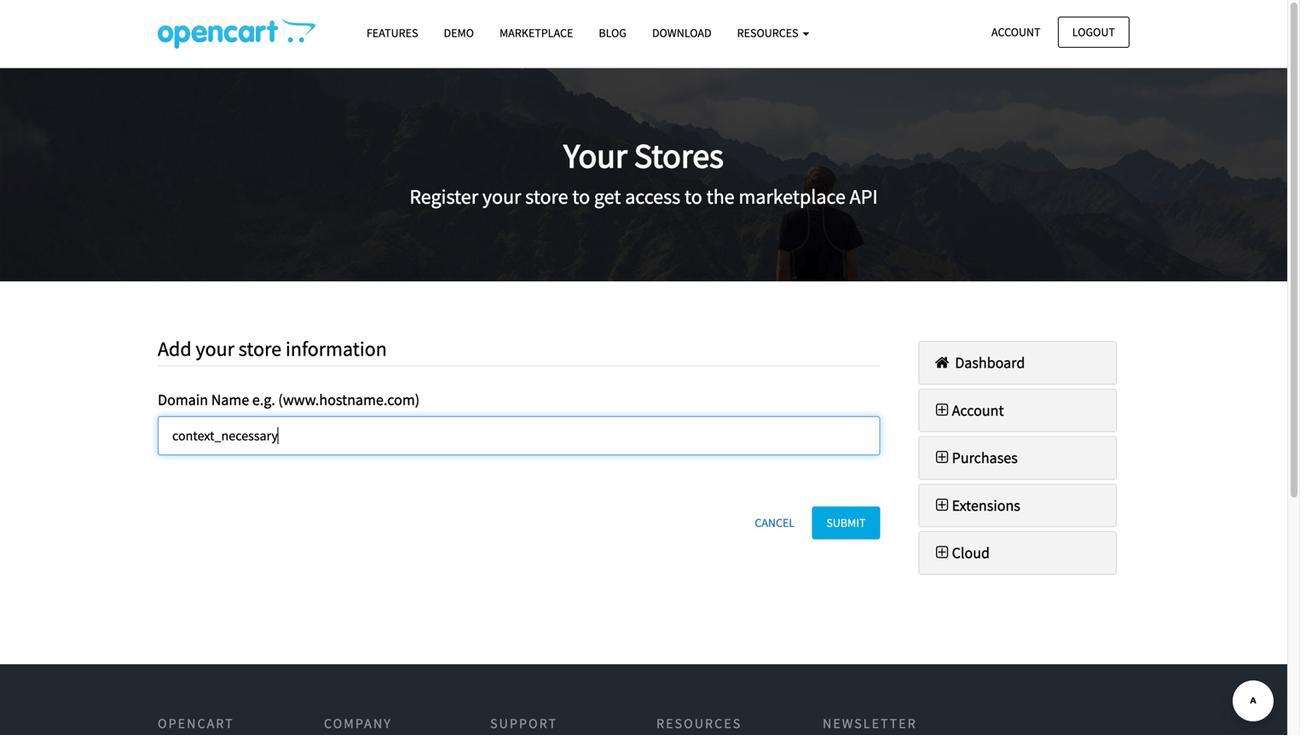Task type: vqa. For each thing, say whether or not it's contained in the screenshot.
Current Trend of  eCommerce in Malaysia image
no



Task type: describe. For each thing, give the bounding box(es) containing it.
purchases
[[952, 448, 1018, 467]]

0 horizontal spatial store
[[239, 336, 282, 362]]

add your store information
[[158, 336, 387, 362]]

cloud
[[952, 543, 990, 563]]

opencart
[[158, 715, 234, 732]]

plus square o image for extensions
[[933, 498, 952, 513]]

1 vertical spatial resources
[[657, 715, 742, 732]]

information
[[286, 336, 387, 362]]

newsletter
[[823, 715, 917, 732]]

cloud link
[[933, 543, 990, 563]]

blog
[[599, 25, 627, 41]]

company
[[324, 715, 392, 732]]

domain name e.g. (www.hostname.com)
[[158, 390, 420, 409]]

api
[[850, 184, 878, 210]]

logout link
[[1058, 17, 1130, 48]]

account link for dashboard link
[[933, 401, 1004, 420]]

your
[[564, 134, 628, 177]]

name
[[211, 390, 249, 409]]

get
[[594, 184, 621, 210]]

demo
[[444, 25, 474, 41]]

cancel
[[755, 515, 795, 531]]

download
[[652, 25, 712, 41]]

add
[[158, 336, 192, 362]]

2 to from the left
[[685, 184, 703, 210]]

access
[[625, 184, 681, 210]]

plus square o image for purchases
[[933, 450, 952, 465]]

domain
[[158, 390, 208, 409]]

1 to from the left
[[573, 184, 590, 210]]

marketplace link
[[487, 18, 586, 48]]

purchases link
[[933, 448, 1018, 467]]



Task type: locate. For each thing, give the bounding box(es) containing it.
plus square o image up cloud link
[[933, 498, 952, 513]]

store
[[525, 184, 568, 210], [239, 336, 282, 362]]

your
[[483, 184, 521, 210], [196, 336, 235, 362]]

stores
[[634, 134, 724, 177]]

1 vertical spatial plus square o image
[[933, 545, 952, 560]]

dashboard link
[[933, 353, 1025, 372]]

1 vertical spatial account
[[952, 401, 1004, 420]]

account link up purchases link
[[933, 401, 1004, 420]]

demo link
[[431, 18, 487, 48]]

plus square o image
[[933, 402, 952, 418], [933, 450, 952, 465]]

download link
[[640, 18, 725, 48]]

1 vertical spatial store
[[239, 336, 282, 362]]

plus square o image inside cloud link
[[933, 545, 952, 560]]

your right add
[[196, 336, 235, 362]]

account link
[[977, 17, 1055, 48], [933, 401, 1004, 420]]

0 vertical spatial plus square o image
[[933, 498, 952, 513]]

1 vertical spatial your
[[196, 336, 235, 362]]

features link
[[354, 18, 431, 48]]

register
[[410, 184, 478, 210]]

2 plus square o image from the top
[[933, 545, 952, 560]]

logout
[[1073, 24, 1116, 40]]

plus square o image for cloud
[[933, 545, 952, 560]]

store up e.g.
[[239, 336, 282, 362]]

account left logout
[[992, 24, 1041, 40]]

plus square o image inside extensions link
[[933, 498, 952, 513]]

Domain Name e.g. (www.hostname.com) text field
[[158, 416, 881, 456]]

extensions link
[[933, 496, 1021, 515]]

(www.hostname.com)
[[278, 390, 420, 409]]

0 horizontal spatial your
[[196, 336, 235, 362]]

plus square o image
[[933, 498, 952, 513], [933, 545, 952, 560]]

plus square o image inside 'account' link
[[933, 402, 952, 418]]

to left the
[[685, 184, 703, 210]]

resources
[[737, 25, 801, 41], [657, 715, 742, 732]]

account link for features link
[[977, 17, 1055, 48]]

blog link
[[586, 18, 640, 48]]

1 plus square o image from the top
[[933, 498, 952, 513]]

store inside 'your stores register your store to get access to the marketplace api'
[[525, 184, 568, 210]]

your inside 'your stores register your store to get access to the marketplace api'
[[483, 184, 521, 210]]

marketplace
[[739, 184, 846, 210]]

plus square o image down extensions link
[[933, 545, 952, 560]]

0 vertical spatial your
[[483, 184, 521, 210]]

marketplace
[[500, 25, 573, 41]]

account link left logout link
[[977, 17, 1055, 48]]

plus square o image down the home image at the right of page
[[933, 402, 952, 418]]

store left get
[[525, 184, 568, 210]]

features
[[367, 25, 418, 41]]

submit
[[827, 515, 866, 531]]

1 horizontal spatial store
[[525, 184, 568, 210]]

2 plus square o image from the top
[[933, 450, 952, 465]]

0 vertical spatial account
[[992, 24, 1041, 40]]

0 vertical spatial plus square o image
[[933, 402, 952, 418]]

plus square o image up extensions link
[[933, 450, 952, 465]]

opencart - stores image
[[158, 18, 316, 49]]

0 vertical spatial resources
[[737, 25, 801, 41]]

resources link
[[725, 18, 823, 48]]

support
[[490, 715, 558, 732]]

your right register
[[483, 184, 521, 210]]

dashboard
[[952, 353, 1025, 372]]

the
[[707, 184, 735, 210]]

0 vertical spatial account link
[[977, 17, 1055, 48]]

cancel link
[[741, 507, 810, 540]]

your stores register your store to get access to the marketplace api
[[410, 134, 878, 210]]

1 plus square o image from the top
[[933, 402, 952, 418]]

to
[[573, 184, 590, 210], [685, 184, 703, 210]]

submit button
[[812, 507, 881, 540]]

1 horizontal spatial your
[[483, 184, 521, 210]]

1 vertical spatial account link
[[933, 401, 1004, 420]]

account
[[992, 24, 1041, 40], [952, 401, 1004, 420]]

1 vertical spatial plus square o image
[[933, 450, 952, 465]]

account down dashboard link
[[952, 401, 1004, 420]]

extensions
[[952, 496, 1021, 515]]

e.g.
[[252, 390, 275, 409]]

home image
[[933, 355, 952, 370]]

0 horizontal spatial to
[[573, 184, 590, 210]]

plus square o image inside purchases link
[[933, 450, 952, 465]]

plus square o image for account
[[933, 402, 952, 418]]

0 vertical spatial store
[[525, 184, 568, 210]]

to left get
[[573, 184, 590, 210]]

1 horizontal spatial to
[[685, 184, 703, 210]]



